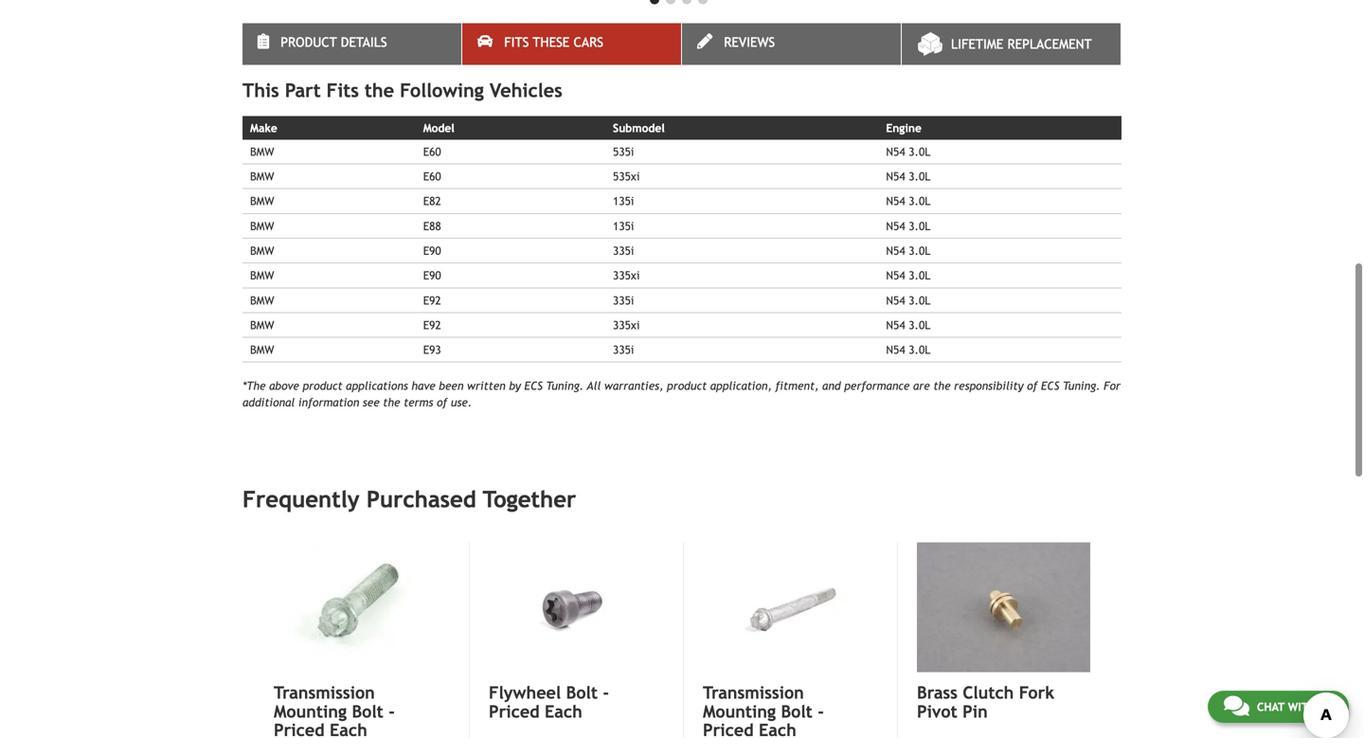 Task type: describe. For each thing, give the bounding box(es) containing it.
335xi for e90
[[613, 269, 640, 282]]

performance
[[845, 379, 910, 393]]

model
[[423, 121, 455, 134]]

fits these cars
[[504, 34, 604, 50]]

e60 for 535xi
[[423, 170, 441, 183]]

1 vertical spatial the
[[934, 379, 951, 393]]

535xi
[[613, 170, 640, 183]]

7 bmw from the top
[[250, 294, 274, 307]]

3 bmw from the top
[[250, 195, 274, 208]]

e92 for 335xi
[[423, 318, 441, 332]]

fitment,
[[776, 379, 819, 393]]

bolt for 1st transmission mounting bolt - priced each link from left
[[352, 702, 384, 722]]

flywheel
[[489, 683, 561, 703]]

*the above product applications have been written by                 ecs tuning. all warranties, product application, fitment,                 and performance are the responsibility of ecs tuning.                 for additional information see the terms of use.
[[243, 379, 1121, 409]]

fits these cars link
[[463, 23, 682, 65]]

1 3.0l from the top
[[909, 145, 931, 158]]

1 vertical spatial of
[[437, 396, 448, 409]]

responsibility
[[955, 379, 1024, 393]]

these
[[533, 34, 570, 50]]

flywheel bolt - priced each
[[489, 683, 609, 722]]

9 3.0l from the top
[[909, 343, 931, 356]]

5 n54 3.0l from the top
[[887, 244, 931, 257]]

transmission mounting bolt - priced each for second transmission mounting bolt - priced each link
[[703, 683, 824, 738]]

product
[[281, 34, 337, 50]]

- for second transmission mounting bolt - priced each link
[[818, 702, 824, 722]]

2 vertical spatial the
[[383, 396, 400, 409]]

4 n54 from the top
[[887, 219, 906, 233]]

transmission mounting bolt - priced each image for second transmission mounting bolt - priced each link
[[703, 542, 877, 673]]

535i
[[613, 145, 634, 158]]

2 transmission mounting bolt - priced each link from the left
[[703, 683, 877, 738]]

135i for e82
[[613, 195, 634, 208]]

lifetime replacement
[[952, 36, 1093, 51]]

us
[[1320, 700, 1334, 714]]

information
[[298, 396, 360, 409]]

reviews
[[724, 34, 775, 50]]

e90 for 335i
[[423, 244, 441, 257]]

1 tuning. from the left
[[546, 379, 584, 393]]

- for 1st transmission mounting bolt - priced each link from left
[[389, 702, 395, 722]]

3 3.0l from the top
[[909, 195, 931, 208]]

1 n54 from the top
[[887, 145, 906, 158]]

e90 for 335xi
[[423, 269, 441, 282]]

each for second transmission mounting bolt - priced each link
[[759, 721, 797, 738]]

make
[[250, 121, 278, 134]]

7 n54 3.0l from the top
[[887, 294, 931, 307]]

8 bmw from the top
[[250, 318, 274, 332]]

6 n54 from the top
[[887, 269, 906, 282]]

applications
[[346, 379, 408, 393]]

1 bmw from the top
[[250, 145, 274, 158]]

written
[[467, 379, 506, 393]]

6 bmw from the top
[[250, 269, 274, 282]]

5 n54 from the top
[[887, 244, 906, 257]]

5 bmw from the top
[[250, 244, 274, 257]]

1 horizontal spatial of
[[1028, 379, 1038, 393]]

transmission for second transmission mounting bolt - priced each link
[[703, 683, 805, 703]]

each for 1st transmission mounting bolt - priced each link from left
[[330, 721, 368, 738]]

above
[[269, 379, 299, 393]]

brass clutch fork pivot pin image
[[918, 542, 1091, 673]]

by
[[509, 379, 521, 393]]

part
[[285, 79, 321, 101]]

flywheel bolt - priced each image
[[489, 542, 663, 673]]

replacement
[[1008, 36, 1093, 51]]

335xi for e92
[[613, 318, 640, 332]]

e82
[[423, 195, 441, 208]]

this part fits the following vehicles
[[243, 79, 563, 101]]

purchased
[[367, 486, 477, 513]]

335i for e92
[[613, 294, 634, 307]]

7 n54 from the top
[[887, 294, 906, 307]]

mounting for second transmission mounting bolt - priced each link
[[703, 702, 776, 722]]

following
[[400, 79, 484, 101]]

2 horizontal spatial priced
[[703, 721, 754, 738]]

e92 for 335i
[[423, 294, 441, 307]]

8 n54 3.0l from the top
[[887, 318, 931, 332]]

4 n54 3.0l from the top
[[887, 219, 931, 233]]

additional
[[243, 396, 295, 409]]

335i for e90
[[613, 244, 634, 257]]

335i for e93
[[613, 343, 634, 356]]

2 ecs from the left
[[1042, 379, 1060, 393]]

clutch
[[963, 683, 1015, 703]]

5 3.0l from the top
[[909, 244, 931, 257]]

product details link
[[243, 23, 462, 65]]

and
[[823, 379, 841, 393]]

frequently purchased together
[[243, 486, 577, 513]]

2 bmw from the top
[[250, 170, 274, 183]]

9 bmw from the top
[[250, 343, 274, 356]]

3 n54 3.0l from the top
[[887, 195, 931, 208]]



Task type: locate. For each thing, give the bounding box(es) containing it.
0 vertical spatial 335i
[[613, 244, 634, 257]]

0 horizontal spatial -
[[389, 702, 395, 722]]

comments image
[[1225, 695, 1250, 718]]

3.0l
[[909, 145, 931, 158], [909, 170, 931, 183], [909, 195, 931, 208], [909, 219, 931, 233], [909, 244, 931, 257], [909, 269, 931, 282], [909, 294, 931, 307], [909, 318, 931, 332], [909, 343, 931, 356]]

1 horizontal spatial transmission
[[703, 683, 805, 703]]

e60
[[423, 145, 441, 158], [423, 170, 441, 183]]

all
[[587, 379, 601, 393]]

1 vertical spatial fits
[[327, 79, 359, 101]]

transmission mounting bolt - priced each link
[[274, 683, 448, 738], [703, 683, 877, 738]]

4 bmw from the top
[[250, 219, 274, 233]]

transmission mounting bolt - priced each for 1st transmission mounting bolt - priced each link from left
[[274, 683, 395, 738]]

details
[[341, 34, 387, 50]]

brass clutch fork pivot pin link
[[918, 683, 1091, 722]]

the right are
[[934, 379, 951, 393]]

transmission
[[274, 683, 375, 703], [703, 683, 805, 703]]

brass clutch fork pivot pin
[[918, 683, 1055, 722]]

lifetime
[[952, 36, 1004, 51]]

2 n54 from the top
[[887, 170, 906, 183]]

2 e90 from the top
[[423, 269, 441, 282]]

2 mounting from the left
[[703, 702, 776, 722]]

2 horizontal spatial -
[[818, 702, 824, 722]]

2 horizontal spatial each
[[759, 721, 797, 738]]

4 3.0l from the top
[[909, 219, 931, 233]]

3 n54 from the top
[[887, 195, 906, 208]]

0 horizontal spatial transmission mounting bolt - priced each
[[274, 683, 395, 738]]

- inside flywheel bolt - priced each
[[603, 683, 609, 703]]

submodel
[[613, 121, 665, 134]]

1 e60 from the top
[[423, 145, 441, 158]]

1 horizontal spatial tuning.
[[1063, 379, 1101, 393]]

7 3.0l from the top
[[909, 294, 931, 307]]

product
[[303, 379, 343, 393], [667, 379, 707, 393]]

bolt for second transmission mounting bolt - priced each link
[[781, 702, 813, 722]]

2 335i from the top
[[613, 294, 634, 307]]

lifetime replacement link
[[902, 23, 1121, 65]]

1 vertical spatial e92
[[423, 318, 441, 332]]

pivot
[[918, 702, 958, 722]]

0 vertical spatial the
[[365, 79, 394, 101]]

1 horizontal spatial -
[[603, 683, 609, 703]]

the down details
[[365, 79, 394, 101]]

the
[[365, 79, 394, 101], [934, 379, 951, 393], [383, 396, 400, 409]]

2 3.0l from the top
[[909, 170, 931, 183]]

tuning. left all
[[546, 379, 584, 393]]

8 n54 from the top
[[887, 318, 906, 332]]

use.
[[451, 396, 472, 409]]

1 transmission from the left
[[274, 683, 375, 703]]

1 n54 3.0l from the top
[[887, 145, 931, 158]]

chat
[[1258, 700, 1285, 714]]

flywheel bolt - priced each link
[[489, 683, 663, 722]]

0 vertical spatial e60
[[423, 145, 441, 158]]

0 horizontal spatial mounting
[[274, 702, 347, 722]]

mounting for 1st transmission mounting bolt - priced each link from left
[[274, 702, 347, 722]]

2 transmission mounting bolt - priced each from the left
[[703, 683, 824, 738]]

2 tuning. from the left
[[1063, 379, 1101, 393]]

chat with us
[[1258, 700, 1334, 714]]

2 transmission from the left
[[703, 683, 805, 703]]

bolt inside flywheel bolt - priced each
[[566, 683, 598, 703]]

n54 3.0l
[[887, 145, 931, 158], [887, 170, 931, 183], [887, 195, 931, 208], [887, 219, 931, 233], [887, 244, 931, 257], [887, 269, 931, 282], [887, 294, 931, 307], [887, 318, 931, 332], [887, 343, 931, 356]]

*the
[[243, 379, 266, 393]]

0 vertical spatial 335xi
[[613, 269, 640, 282]]

have
[[412, 379, 436, 393]]

transmission for 1st transmission mounting bolt - priced each link from left
[[274, 683, 375, 703]]

1 vertical spatial e90
[[423, 269, 441, 282]]

cars
[[574, 34, 604, 50]]

1 vertical spatial 335xi
[[613, 318, 640, 332]]

2 product from the left
[[667, 379, 707, 393]]

0 vertical spatial e90
[[423, 244, 441, 257]]

1 horizontal spatial bolt
[[566, 683, 598, 703]]

of down been
[[437, 396, 448, 409]]

product up information
[[303, 379, 343, 393]]

transmission mounting bolt - priced each image for 1st transmission mounting bolt - priced each link from left
[[274, 542, 448, 673]]

0 horizontal spatial product
[[303, 379, 343, 393]]

6 n54 3.0l from the top
[[887, 269, 931, 282]]

2 transmission mounting bolt - priced each image from the left
[[703, 542, 877, 673]]

0 horizontal spatial priced
[[274, 721, 325, 738]]

1 product from the left
[[303, 379, 343, 393]]

fork
[[1020, 683, 1055, 703]]

0 horizontal spatial transmission
[[274, 683, 375, 703]]

0 horizontal spatial tuning.
[[546, 379, 584, 393]]

135i for e88
[[613, 219, 634, 233]]

1 horizontal spatial transmission mounting bolt - priced each image
[[703, 542, 877, 673]]

e92
[[423, 294, 441, 307], [423, 318, 441, 332]]

2 horizontal spatial bolt
[[781, 702, 813, 722]]

2 n54 3.0l from the top
[[887, 170, 931, 183]]

1 horizontal spatial product
[[667, 379, 707, 393]]

0 vertical spatial of
[[1028, 379, 1038, 393]]

0 horizontal spatial transmission mounting bolt - priced each image
[[274, 542, 448, 673]]

are
[[914, 379, 931, 393]]

product right warranties,
[[667, 379, 707, 393]]

0 horizontal spatial of
[[437, 396, 448, 409]]

bolt
[[566, 683, 598, 703], [352, 702, 384, 722], [781, 702, 813, 722]]

1 transmission mounting bolt - priced each image from the left
[[274, 542, 448, 673]]

1 135i from the top
[[613, 195, 634, 208]]

the right the 'see'
[[383, 396, 400, 409]]

n54
[[887, 145, 906, 158], [887, 170, 906, 183], [887, 195, 906, 208], [887, 219, 906, 233], [887, 244, 906, 257], [887, 269, 906, 282], [887, 294, 906, 307], [887, 318, 906, 332], [887, 343, 906, 356]]

1 horizontal spatial priced
[[489, 702, 540, 722]]

each inside flywheel bolt - priced each
[[545, 702, 583, 722]]

1 transmission mounting bolt - priced each link from the left
[[274, 683, 448, 738]]

ecs right responsibility
[[1042, 379, 1060, 393]]

chat with us link
[[1208, 691, 1350, 723]]

1 mounting from the left
[[274, 702, 347, 722]]

of right responsibility
[[1028, 379, 1038, 393]]

terms
[[404, 396, 434, 409]]

3 335i from the top
[[613, 343, 634, 356]]

6 3.0l from the top
[[909, 269, 931, 282]]

reviews link
[[682, 23, 901, 65]]

1 horizontal spatial fits
[[504, 34, 529, 50]]

product details
[[281, 34, 387, 50]]

e93
[[423, 343, 441, 356]]

2 e92 from the top
[[423, 318, 441, 332]]

0 horizontal spatial ecs
[[525, 379, 543, 393]]

335xi
[[613, 269, 640, 282], [613, 318, 640, 332]]

1 horizontal spatial transmission mounting bolt - priced each
[[703, 683, 824, 738]]

1 horizontal spatial transmission mounting bolt - priced each link
[[703, 683, 877, 738]]

1 e92 from the top
[[423, 294, 441, 307]]

transmission mounting bolt - priced each
[[274, 683, 395, 738], [703, 683, 824, 738]]

fits right 'part'
[[327, 79, 359, 101]]

2 135i from the top
[[613, 219, 634, 233]]

see
[[363, 396, 380, 409]]

fits
[[504, 34, 529, 50], [327, 79, 359, 101]]

of
[[1028, 379, 1038, 393], [437, 396, 448, 409]]

priced inside flywheel bolt - priced each
[[489, 702, 540, 722]]

1 transmission mounting bolt - priced each from the left
[[274, 683, 395, 738]]

vehicles
[[490, 79, 563, 101]]

e90
[[423, 244, 441, 257], [423, 269, 441, 282]]

0 horizontal spatial transmission mounting bolt - priced each link
[[274, 683, 448, 738]]

tuning.
[[546, 379, 584, 393], [1063, 379, 1101, 393]]

e60 down model
[[423, 145, 441, 158]]

mounting
[[274, 702, 347, 722], [703, 702, 776, 722]]

0 horizontal spatial each
[[330, 721, 368, 738]]

together
[[483, 486, 577, 513]]

2 e60 from the top
[[423, 170, 441, 183]]

each
[[545, 702, 583, 722], [330, 721, 368, 738], [759, 721, 797, 738]]

application,
[[711, 379, 772, 393]]

1 horizontal spatial ecs
[[1042, 379, 1060, 393]]

engine
[[887, 121, 922, 134]]

priced
[[489, 702, 540, 722], [274, 721, 325, 738], [703, 721, 754, 738]]

been
[[439, 379, 464, 393]]

fits left these
[[504, 34, 529, 50]]

ecs right the by
[[525, 379, 543, 393]]

-
[[603, 683, 609, 703], [389, 702, 395, 722], [818, 702, 824, 722]]

1 335i from the top
[[613, 244, 634, 257]]

1 vertical spatial 135i
[[613, 219, 634, 233]]

1 vertical spatial 335i
[[613, 294, 634, 307]]

transmission mounting bolt - priced each image
[[274, 542, 448, 673], [703, 542, 877, 673]]

1 vertical spatial e60
[[423, 170, 441, 183]]

2 335xi from the top
[[613, 318, 640, 332]]

1 horizontal spatial each
[[545, 702, 583, 722]]

e60 up the e82
[[423, 170, 441, 183]]

bmw
[[250, 145, 274, 158], [250, 170, 274, 183], [250, 195, 274, 208], [250, 219, 274, 233], [250, 244, 274, 257], [250, 269, 274, 282], [250, 294, 274, 307], [250, 318, 274, 332], [250, 343, 274, 356]]

0 horizontal spatial bolt
[[352, 702, 384, 722]]

tuning. left for
[[1063, 379, 1101, 393]]

335i
[[613, 244, 634, 257], [613, 294, 634, 307], [613, 343, 634, 356]]

this
[[243, 79, 279, 101]]

for
[[1104, 379, 1121, 393]]

1 horizontal spatial mounting
[[703, 702, 776, 722]]

9 n54 3.0l from the top
[[887, 343, 931, 356]]

0 vertical spatial fits
[[504, 34, 529, 50]]

8 3.0l from the top
[[909, 318, 931, 332]]

pin
[[963, 702, 988, 722]]

0 vertical spatial e92
[[423, 294, 441, 307]]

brass
[[918, 683, 958, 703]]

1 e90 from the top
[[423, 244, 441, 257]]

1 335xi from the top
[[613, 269, 640, 282]]

0 vertical spatial 135i
[[613, 195, 634, 208]]

with
[[1289, 700, 1317, 714]]

135i
[[613, 195, 634, 208], [613, 219, 634, 233]]

0 horizontal spatial fits
[[327, 79, 359, 101]]

e88
[[423, 219, 441, 233]]

frequently
[[243, 486, 360, 513]]

2 vertical spatial 335i
[[613, 343, 634, 356]]

warranties,
[[605, 379, 664, 393]]

e60 for 535i
[[423, 145, 441, 158]]

1 ecs from the left
[[525, 379, 543, 393]]

ecs
[[525, 379, 543, 393], [1042, 379, 1060, 393]]

9 n54 from the top
[[887, 343, 906, 356]]



Task type: vqa. For each thing, say whether or not it's contained in the screenshot.


